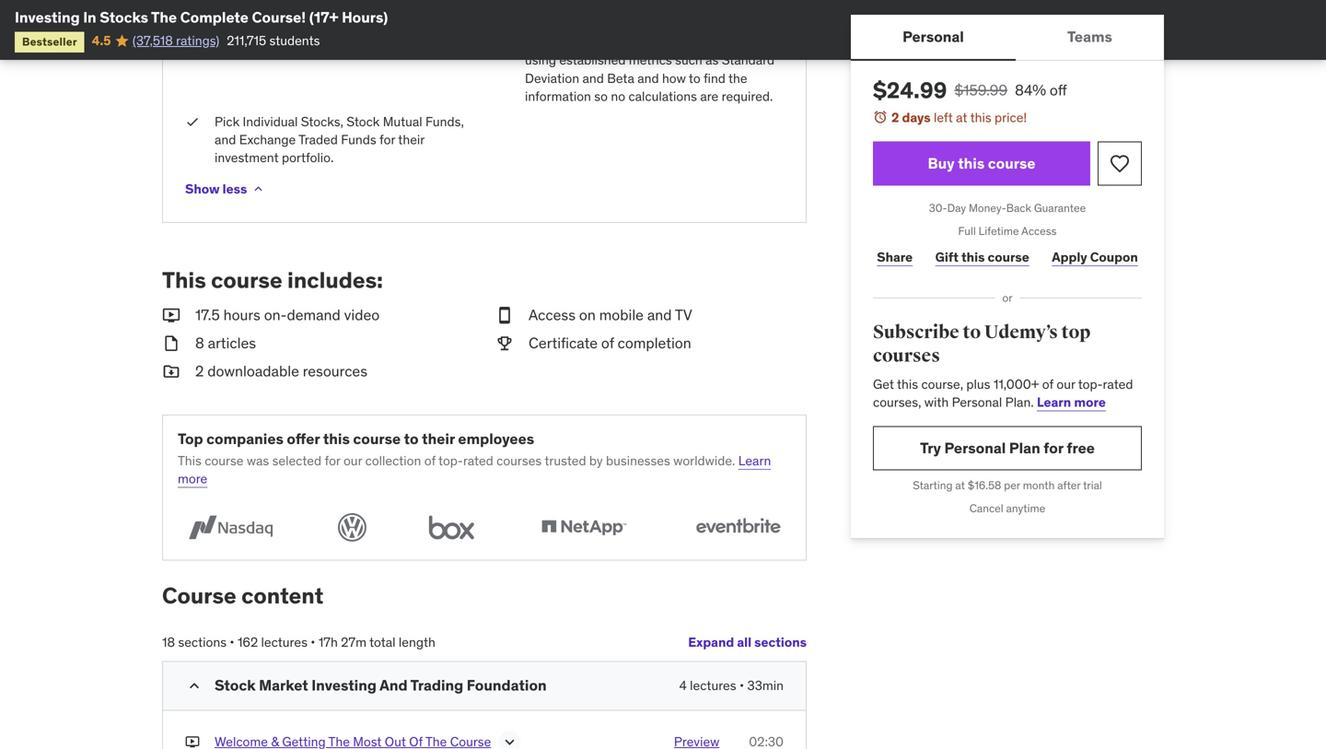 Task type: vqa. For each thing, say whether or not it's contained in the screenshot.
"personal" within Get this course, plus 11,000+ of our top-rated courses, with Personal Plan.
yes



Task type: describe. For each thing, give the bounding box(es) containing it.
share
[[877, 249, 913, 265]]

(37,518
[[133, 32, 173, 49]]

complete
[[180, 8, 249, 27]]

investment
[[215, 149, 279, 166]]

order,
[[281, 34, 317, 50]]

0 horizontal spatial of
[[425, 452, 436, 469]]

0 horizontal spatial for
[[325, 452, 341, 469]]

0 horizontal spatial rated
[[463, 452, 494, 469]]

wishlist image
[[1109, 153, 1132, 175]]

articles
[[208, 334, 256, 352]]

this down $159.99
[[971, 109, 992, 126]]

starting at $16.58 per month after trial cancel anytime
[[913, 478, 1103, 515]]

learn more link for top companies offer this course to their employees
[[178, 452, 772, 487]]

gift this course link
[[932, 239, 1034, 276]]

hours)
[[342, 8, 388, 27]]

such inside determine how risky or volatile a stock, mutual fund, or exchange traded fund (etf) using established metrics such as standard deviation and beta and how to find the information so no calculations are required.
[[676, 52, 703, 68]]

loss
[[251, 34, 278, 50]]

$16.58
[[968, 478, 1002, 492]]

course down companies
[[205, 452, 244, 469]]

demand
[[287, 305, 341, 324]]

162
[[238, 634, 258, 651]]

on
[[579, 305, 596, 324]]

211,715
[[227, 32, 266, 49]]

4.5
[[92, 32, 111, 49]]

2 for 2 days left at this price!
[[892, 109, 900, 126]]

days
[[903, 109, 931, 126]]

to inside determine how risky or volatile a stock, mutual fund, or exchange traded fund (etf) using established metrics such as standard deviation and beta and how to find the information so no calculations are required.
[[689, 70, 701, 86]]

this for buy
[[959, 154, 985, 173]]

price!
[[995, 109, 1028, 126]]

and
[[380, 676, 408, 695]]

0 vertical spatial at
[[957, 109, 968, 126]]

offer
[[287, 430, 320, 449]]

(etf)
[[752, 34, 782, 50]]

small image for 8 articles
[[162, 305, 181, 326]]

course!
[[252, 8, 306, 27]]

trial
[[1084, 478, 1103, 492]]

using
[[525, 52, 557, 68]]

all
[[737, 634, 752, 651]]

stocks,
[[301, 113, 344, 130]]

trusted
[[545, 452, 587, 469]]

course up hours at the left top of the page
[[211, 267, 283, 294]]

volatile
[[661, 16, 702, 32]]

subscribe to udemy's top courses
[[874, 321, 1091, 367]]

18 sections • 162 lectures • 17h 27m total length
[[162, 634, 436, 651]]

gift this course
[[936, 249, 1030, 265]]

apply coupon button
[[1049, 239, 1143, 276]]

mutual inside determine how risky or volatile a stock, mutual fund, or exchange traded fund (etf) using established metrics such as standard deviation and beta and how to find the information so no calculations are required.
[[525, 34, 565, 50]]

starting
[[913, 478, 953, 492]]

individual
[[243, 113, 298, 130]]

plan
[[1010, 438, 1041, 457]]

place
[[215, 16, 247, 32]]

personal button
[[851, 15, 1016, 59]]

17h 27m
[[319, 634, 367, 651]]

exchange inside pick individual stocks, stock mutual funds, and exchange traded funds for their investment portfolio.
[[239, 131, 296, 148]]

sections inside dropdown button
[[755, 634, 807, 651]]

course inside button
[[989, 154, 1036, 173]]

fund
[[720, 34, 749, 50]]

84%
[[1016, 81, 1047, 100]]

on-
[[264, 305, 287, 324]]

(37,518 ratings)
[[133, 32, 220, 49]]

pick individual stocks, stock mutual funds, and exchange traded funds for their investment portfolio.
[[215, 113, 464, 166]]

businesses
[[606, 452, 671, 469]]

our inside get this course, plus 11,000+ of our top-rated courses, with personal plan.
[[1057, 376, 1076, 392]]

volkswagen image
[[332, 510, 373, 545]]

actual
[[250, 16, 285, 32]]

and left tv
[[648, 305, 672, 324]]

xsmall image for pick
[[185, 113, 200, 131]]

such inside place actual orders such as market orders, stops loss order, limit orders, etc...
[[328, 16, 356, 32]]

worldwide.
[[674, 452, 736, 469]]

4 lectures • 33min
[[680, 677, 784, 694]]

try
[[921, 438, 942, 457]]

course,
[[922, 376, 964, 392]]

video
[[344, 305, 380, 324]]

content
[[242, 582, 324, 610]]

stock inside pick individual stocks, stock mutual funds, and exchange traded funds for their investment portfolio.
[[347, 113, 380, 130]]

this course was selected for our collection of top-rated courses trusted by businesses worldwide.
[[178, 452, 736, 469]]

this for get
[[897, 376, 919, 392]]

full
[[959, 224, 977, 238]]

completion
[[618, 334, 692, 352]]

no
[[611, 88, 626, 104]]

their inside pick individual stocks, stock mutual funds, and exchange traded funds for their investment portfolio.
[[398, 131, 425, 148]]

1 vertical spatial orders,
[[352, 34, 394, 50]]

learn for top companies offer this course to their employees
[[739, 452, 772, 469]]

xsmall image
[[185, 733, 200, 749]]

and down metrics
[[638, 70, 659, 86]]

as inside place actual orders such as market orders, stops loss order, limit orders, etc...
[[359, 16, 372, 32]]

1 vertical spatial their
[[422, 430, 455, 449]]

2 days left at this price!
[[892, 109, 1028, 126]]

certificate
[[529, 334, 598, 352]]

for inside pick individual stocks, stock mutual funds, and exchange traded funds for their investment portfolio.
[[380, 131, 395, 148]]

mutual inside pick individual stocks, stock mutual funds, and exchange traded funds for their investment portfolio.
[[383, 113, 423, 130]]

money-
[[969, 201, 1007, 215]]

collection
[[365, 452, 421, 469]]

$24.99
[[874, 76, 948, 104]]

plus
[[967, 376, 991, 392]]

1 vertical spatial top-
[[439, 452, 463, 469]]

subscribe
[[874, 321, 960, 344]]

2 vertical spatial small image
[[185, 677, 204, 695]]

$24.99 $159.99 84% off
[[874, 76, 1068, 104]]

0 horizontal spatial stock
[[215, 676, 256, 695]]

in
[[83, 8, 96, 27]]

gift
[[936, 249, 959, 265]]

1 horizontal spatial •
[[311, 634, 316, 651]]

2 horizontal spatial or
[[1003, 291, 1013, 305]]

get
[[874, 376, 895, 392]]

small image left certificate at the left top of page
[[496, 333, 514, 354]]

8
[[195, 334, 204, 352]]

students
[[270, 32, 320, 49]]

2 vertical spatial personal
[[945, 438, 1007, 457]]

2 for 2 downloadable resources
[[195, 362, 204, 380]]

stock,
[[715, 16, 752, 32]]

1 horizontal spatial how
[[662, 70, 686, 86]]

access inside 30-day money-back guarantee full lifetime access
[[1022, 224, 1057, 238]]

market inside place actual orders such as market orders, stops loss order, limit orders, etc...
[[375, 16, 415, 32]]

the
[[151, 8, 177, 27]]

1 vertical spatial lectures
[[690, 677, 737, 694]]

tv
[[675, 305, 693, 324]]

of inside get this course, plus 11,000+ of our top-rated courses, with personal plan.
[[1043, 376, 1054, 392]]

2 downloadable resources
[[195, 362, 368, 380]]

1 horizontal spatial or
[[646, 16, 658, 32]]

course down lifetime
[[988, 249, 1030, 265]]

as inside determine how risky or volatile a stock, mutual fund, or exchange traded fund (etf) using established metrics such as standard deviation and beta and how to find the information so no calculations are required.
[[706, 52, 719, 68]]

0 vertical spatial lectures
[[261, 634, 308, 651]]

learn more for subscribe to udemy's top courses
[[1038, 394, 1107, 410]]

1 vertical spatial courses
[[497, 452, 542, 469]]

• for 4
[[740, 677, 745, 694]]

8 articles
[[195, 334, 256, 352]]

udemy's
[[985, 321, 1059, 344]]

• for 18
[[230, 634, 235, 651]]

small image for certificate of completion
[[496, 305, 514, 326]]

determine how risky or volatile a stock, mutual fund, or exchange traded fund (etf) using established metrics such as standard deviation and beta and how to find the information so no calculations are required.
[[525, 16, 782, 104]]

4
[[680, 677, 687, 694]]

after
[[1058, 478, 1081, 492]]

personal inside get this course, plus 11,000+ of our top-rated courses, with personal plan.
[[952, 394, 1003, 410]]

traded inside pick individual stocks, stock mutual funds, and exchange traded funds for their investment portfolio.
[[299, 131, 338, 148]]

coupon
[[1091, 249, 1139, 265]]

guarantee
[[1035, 201, 1087, 215]]



Task type: locate. For each thing, give the bounding box(es) containing it.
2 horizontal spatial to
[[963, 321, 982, 344]]

2 vertical spatial of
[[425, 452, 436, 469]]

our right 11,000+
[[1057, 376, 1076, 392]]

ratings)
[[176, 32, 220, 49]]

18
[[162, 634, 175, 651]]

1 vertical spatial at
[[956, 478, 966, 492]]

0 vertical spatial mutual
[[525, 34, 565, 50]]

1 horizontal spatial courses
[[874, 345, 941, 367]]

2 horizontal spatial of
[[1043, 376, 1054, 392]]

as up 'find'
[[706, 52, 719, 68]]

0 vertical spatial learn more link
[[1038, 394, 1107, 410]]

as right (17+
[[359, 16, 372, 32]]

alarm image
[[874, 110, 888, 124]]

such
[[328, 16, 356, 32], [676, 52, 703, 68]]

$159.99
[[955, 81, 1008, 100]]

with
[[925, 394, 949, 410]]

required.
[[722, 88, 773, 104]]

standard
[[722, 52, 775, 68]]

box image
[[421, 510, 483, 545]]

investing in stocks the complete course! (17+ hours)
[[15, 8, 388, 27]]

17.5 hours on-demand video
[[195, 305, 380, 324]]

1 horizontal spatial sections
[[755, 634, 807, 651]]

2 vertical spatial to
[[404, 430, 419, 449]]

0 horizontal spatial as
[[359, 16, 372, 32]]

top
[[178, 430, 203, 449]]

back
[[1007, 201, 1032, 215]]

this inside button
[[959, 154, 985, 173]]

for
[[380, 131, 395, 148], [1044, 438, 1064, 457], [325, 452, 341, 469]]

how
[[589, 16, 613, 32], [662, 70, 686, 86]]

1 horizontal spatial market
[[375, 16, 415, 32]]

this up courses,
[[897, 376, 919, 392]]

small image up xsmall image
[[185, 677, 204, 695]]

0 vertical spatial of
[[602, 334, 614, 352]]

0 horizontal spatial our
[[344, 452, 362, 469]]

orders, down 'hours)'
[[352, 34, 394, 50]]

0 vertical spatial small image
[[162, 333, 181, 354]]

exchange up metrics
[[618, 34, 675, 50]]

0 horizontal spatial to
[[404, 430, 419, 449]]

1 vertical spatial such
[[676, 52, 703, 68]]

xsmall image right the
[[185, 15, 200, 33]]

traded down a
[[677, 34, 717, 50]]

investing down 17h 27m
[[312, 676, 377, 695]]

learn right the "worldwide."
[[739, 452, 772, 469]]

day
[[948, 201, 967, 215]]

sections right all
[[755, 634, 807, 651]]

0 horizontal spatial orders,
[[352, 34, 394, 50]]

1 horizontal spatial exchange
[[618, 34, 675, 50]]

0 vertical spatial their
[[398, 131, 425, 148]]

course
[[162, 582, 237, 610]]

1 horizontal spatial access
[[1022, 224, 1057, 238]]

or up established
[[603, 34, 615, 50]]

0 vertical spatial stock
[[347, 113, 380, 130]]

1 vertical spatial or
[[603, 34, 615, 50]]

their right funds
[[398, 131, 425, 148]]

off
[[1050, 81, 1068, 100]]

beta
[[607, 70, 635, 86]]

lectures right 4
[[690, 677, 737, 694]]

xsmall image for place
[[185, 15, 200, 33]]

stops
[[215, 34, 248, 50]]

2 horizontal spatial •
[[740, 677, 745, 694]]

learn for subscribe to udemy's top courses
[[1038, 394, 1072, 410]]

of right 11,000+
[[1043, 376, 1054, 392]]

1 vertical spatial mutual
[[383, 113, 423, 130]]

0 vertical spatial top-
[[1079, 376, 1104, 392]]

course content
[[162, 582, 324, 610]]

• left 33min
[[740, 677, 745, 694]]

exchange inside determine how risky or volatile a stock, mutual fund, or exchange traded fund (etf) using established metrics such as standard deviation and beta and how to find the information so no calculations are required.
[[618, 34, 675, 50]]

personal
[[903, 27, 965, 46], [952, 394, 1003, 410], [945, 438, 1007, 457]]

1 horizontal spatial to
[[689, 70, 701, 86]]

more up free
[[1075, 394, 1107, 410]]

mutual up using
[[525, 34, 565, 50]]

anytime
[[1007, 501, 1046, 515]]

how up calculations
[[662, 70, 686, 86]]

1 vertical spatial more
[[178, 470, 208, 487]]

by
[[590, 452, 603, 469]]

their
[[398, 131, 425, 148], [422, 430, 455, 449]]

1 vertical spatial learn more
[[178, 452, 772, 487]]

foundation
[[467, 676, 547, 695]]

top- down the top
[[1079, 376, 1104, 392]]

of right 'collection'
[[425, 452, 436, 469]]

stock up funds
[[347, 113, 380, 130]]

etc...
[[397, 34, 425, 50]]

1 vertical spatial 2
[[195, 362, 204, 380]]

this inside get this course, plus 11,000+ of our top-rated courses, with personal plan.
[[897, 376, 919, 392]]

0 vertical spatial xsmall image
[[185, 15, 200, 33]]

courses down employees
[[497, 452, 542, 469]]

0 horizontal spatial courses
[[497, 452, 542, 469]]

0 vertical spatial orders,
[[419, 16, 461, 32]]

traded inside determine how risky or volatile a stock, mutual fund, or exchange traded fund (etf) using established metrics such as standard deviation and beta and how to find the information so no calculations are required.
[[677, 34, 717, 50]]

personal down plus
[[952, 394, 1003, 410]]

1 horizontal spatial as
[[706, 52, 719, 68]]

course up 'collection'
[[353, 430, 401, 449]]

total
[[370, 634, 396, 651]]

access on mobile and tv
[[529, 305, 693, 324]]

learn more down employees
[[178, 452, 772, 487]]

0 vertical spatial 2
[[892, 109, 900, 126]]

tab list
[[851, 15, 1165, 61]]

lectures
[[261, 634, 308, 651], [690, 677, 737, 694]]

buy
[[928, 154, 955, 173]]

1 vertical spatial as
[[706, 52, 719, 68]]

at left $16.58
[[956, 478, 966, 492]]

0 horizontal spatial traded
[[299, 131, 338, 148]]

this right gift
[[962, 249, 985, 265]]

such down volatile
[[676, 52, 703, 68]]

0 vertical spatial or
[[646, 16, 658, 32]]

0 horizontal spatial top-
[[439, 452, 463, 469]]

this for gift
[[962, 249, 985, 265]]

small image for 8 articles
[[162, 333, 181, 354]]

for left free
[[1044, 438, 1064, 457]]

or right risky
[[646, 16, 658, 32]]

mobile
[[600, 305, 644, 324]]

learn more link for subscribe to udemy's top courses
[[1038, 394, 1107, 410]]

211,715 students
[[227, 32, 320, 49]]

0 vertical spatial as
[[359, 16, 372, 32]]

less
[[223, 180, 247, 197]]

apply coupon
[[1053, 249, 1139, 265]]

stock market investing and trading foundation
[[215, 676, 547, 695]]

market down 18 sections • 162 lectures • 17h 27m total length
[[259, 676, 308, 695]]

learn right plan.
[[1038, 394, 1072, 410]]

this
[[971, 109, 992, 126], [959, 154, 985, 173], [962, 249, 985, 265], [897, 376, 919, 392], [323, 430, 350, 449]]

learn more for top companies offer this course to their employees
[[178, 452, 772, 487]]

more down top
[[178, 470, 208, 487]]

was
[[247, 452, 269, 469]]

learn more link down employees
[[178, 452, 772, 487]]

2 right alarm image
[[892, 109, 900, 126]]

our
[[1057, 376, 1076, 392], [344, 452, 362, 469]]

orders, up etc...
[[419, 16, 461, 32]]

1 vertical spatial small image
[[162, 361, 181, 382]]

courses inside subscribe to udemy's top courses
[[874, 345, 941, 367]]

of down the access on mobile and tv
[[602, 334, 614, 352]]

tab list containing personal
[[851, 15, 1165, 61]]

0 vertical spatial personal
[[903, 27, 965, 46]]

0 horizontal spatial more
[[178, 470, 208, 487]]

1 sections from the left
[[755, 634, 807, 651]]

this for this course includes:
[[162, 267, 206, 294]]

learn more link
[[1038, 394, 1107, 410], [178, 452, 772, 487]]

1 vertical spatial access
[[529, 305, 576, 324]]

2 horizontal spatial for
[[1044, 438, 1064, 457]]

eventbrite image
[[686, 510, 792, 545]]

investing
[[15, 8, 80, 27], [312, 676, 377, 695]]

for down top companies offer this course to their employees
[[325, 452, 341, 469]]

trading
[[411, 676, 464, 695]]

market
[[375, 16, 415, 32], [259, 676, 308, 695]]

or
[[646, 16, 658, 32], [603, 34, 615, 50], [1003, 291, 1013, 305]]

stock down 162
[[215, 676, 256, 695]]

0 horizontal spatial access
[[529, 305, 576, 324]]

rated inside get this course, plus 11,000+ of our top-rated courses, with personal plan.
[[1103, 376, 1134, 392]]

1 horizontal spatial our
[[1057, 376, 1076, 392]]

share button
[[874, 239, 917, 276]]

course up back
[[989, 154, 1036, 173]]

top
[[1062, 321, 1091, 344]]

this for this course was selected for our collection of top-rated courses trusted by businesses worldwide.
[[178, 452, 202, 469]]

show less
[[185, 180, 247, 197]]

get this course, plus 11,000+ of our top-rated courses, with personal plan.
[[874, 376, 1134, 410]]

this up the 17.5
[[162, 267, 206, 294]]

netapp image
[[531, 510, 637, 545]]

at inside starting at $16.58 per month after trial cancel anytime
[[956, 478, 966, 492]]

course
[[989, 154, 1036, 173], [988, 249, 1030, 265], [211, 267, 283, 294], [353, 430, 401, 449], [205, 452, 244, 469]]

to left udemy's at right top
[[963, 321, 982, 344]]

learn more up free
[[1038, 394, 1107, 410]]

top companies offer this course to their employees
[[178, 430, 535, 449]]

this right offer at the bottom of the page
[[323, 430, 350, 449]]

2 sections from the left
[[178, 634, 227, 651]]

0 vertical spatial our
[[1057, 376, 1076, 392]]

0 vertical spatial learn more
[[1038, 394, 1107, 410]]

small image left 8
[[162, 333, 181, 354]]

and down established
[[583, 70, 604, 86]]

1 horizontal spatial of
[[602, 334, 614, 352]]

teams
[[1068, 27, 1113, 46]]

personal up $16.58
[[945, 438, 1007, 457]]

0 horizontal spatial sections
[[178, 634, 227, 651]]

0 horizontal spatial learn
[[739, 452, 772, 469]]

this down top
[[178, 452, 202, 469]]

xsmall image inside show less button
[[251, 182, 266, 196]]

this right "buy"
[[959, 154, 985, 173]]

0 horizontal spatial exchange
[[239, 131, 296, 148]]

their up "this course was selected for our collection of top-rated courses trusted by businesses worldwide."
[[422, 430, 455, 449]]

1 horizontal spatial mutual
[[525, 34, 565, 50]]

0 vertical spatial traded
[[677, 34, 717, 50]]

2 vertical spatial xsmall image
[[251, 182, 266, 196]]

mutual left the funds,
[[383, 113, 423, 130]]

xsmall image right less
[[251, 182, 266, 196]]

1 horizontal spatial such
[[676, 52, 703, 68]]

1 vertical spatial our
[[344, 452, 362, 469]]

0 horizontal spatial such
[[328, 16, 356, 32]]

more for subscribe to udemy's top courses
[[1075, 394, 1107, 410]]

1 horizontal spatial more
[[1075, 394, 1107, 410]]

small image up top
[[162, 361, 181, 382]]

the
[[729, 70, 748, 86]]

our down top companies offer this course to their employees
[[344, 452, 362, 469]]

1 vertical spatial xsmall image
[[185, 113, 200, 131]]

lectures right 162
[[261, 634, 308, 651]]

mutual
[[525, 34, 565, 50], [383, 113, 423, 130]]

small image
[[162, 333, 181, 354], [162, 361, 181, 382], [185, 677, 204, 695]]

top- down employees
[[439, 452, 463, 469]]

1 vertical spatial market
[[259, 676, 308, 695]]

30-
[[930, 201, 948, 215]]

expand
[[689, 634, 735, 651]]

1 vertical spatial this
[[178, 452, 202, 469]]

2 down 8
[[195, 362, 204, 380]]

0 horizontal spatial investing
[[15, 8, 80, 27]]

this course includes:
[[162, 267, 383, 294]]

market up etc...
[[375, 16, 415, 32]]

how up fund,
[[589, 16, 613, 32]]

orders,
[[419, 16, 461, 32], [352, 34, 394, 50]]

0 horizontal spatial how
[[589, 16, 613, 32]]

1 vertical spatial traded
[[299, 131, 338, 148]]

length
[[399, 634, 436, 651]]

access up certificate at the left top of page
[[529, 305, 576, 324]]

0 horizontal spatial 2
[[195, 362, 204, 380]]

learn more link up free
[[1038, 394, 1107, 410]]

lifetime
[[979, 224, 1020, 238]]

personal inside button
[[903, 27, 965, 46]]

• left 17h 27m
[[311, 634, 316, 651]]

selected
[[272, 452, 322, 469]]

nasdaq image
[[178, 510, 284, 545]]

such up limit
[[328, 16, 356, 32]]

or up udemy's at right top
[[1003, 291, 1013, 305]]

as
[[359, 16, 372, 32], [706, 52, 719, 68]]

month
[[1023, 478, 1055, 492]]

downloadable
[[208, 362, 299, 380]]

stock
[[347, 113, 380, 130], [215, 676, 256, 695]]

sections right 18
[[178, 634, 227, 651]]

pick
[[215, 113, 240, 130]]

1 horizontal spatial lectures
[[690, 677, 737, 694]]

1 vertical spatial investing
[[312, 676, 377, 695]]

courses down subscribe
[[874, 345, 941, 367]]

buy this course
[[928, 154, 1036, 173]]

0 vertical spatial such
[[328, 16, 356, 32]]

to inside subscribe to udemy's top courses
[[963, 321, 982, 344]]

traded down stocks,
[[299, 131, 338, 148]]

more for top companies offer this course to their employees
[[178, 470, 208, 487]]

1 vertical spatial exchange
[[239, 131, 296, 148]]

0 horizontal spatial lectures
[[261, 634, 308, 651]]

0 vertical spatial this
[[162, 267, 206, 294]]

show less button
[[185, 171, 266, 208]]

xsmall image left pick
[[185, 113, 200, 131]]

show lecture description image
[[501, 733, 519, 749]]

at right left
[[957, 109, 968, 126]]

to left 'find'
[[689, 70, 701, 86]]

for right funds
[[380, 131, 395, 148]]

0 vertical spatial learn
[[1038, 394, 1072, 410]]

0 horizontal spatial learn more link
[[178, 452, 772, 487]]

funds
[[341, 131, 377, 148]]

0 vertical spatial courses
[[874, 345, 941, 367]]

1 vertical spatial stock
[[215, 676, 256, 695]]

small image
[[162, 305, 181, 326], [496, 305, 514, 326], [496, 333, 514, 354]]

small image for 2 downloadable resources
[[162, 361, 181, 382]]

1 horizontal spatial for
[[380, 131, 395, 148]]

1 horizontal spatial orders,
[[419, 16, 461, 32]]

1 vertical spatial personal
[[952, 394, 1003, 410]]

• left 162
[[230, 634, 235, 651]]

personal up $24.99
[[903, 27, 965, 46]]

teams button
[[1016, 15, 1165, 59]]

0 horizontal spatial learn more
[[178, 452, 772, 487]]

access down back
[[1022, 224, 1057, 238]]

small image left the 17.5
[[162, 305, 181, 326]]

0 horizontal spatial •
[[230, 634, 235, 651]]

orders
[[288, 16, 325, 32]]

and inside pick individual stocks, stock mutual funds, and exchange traded funds for their investment portfolio.
[[215, 131, 236, 148]]

top- inside get this course, plus 11,000+ of our top-rated courses, with personal plan.
[[1079, 376, 1104, 392]]

0 vertical spatial to
[[689, 70, 701, 86]]

(17+
[[309, 8, 339, 27]]

to up 'collection'
[[404, 430, 419, 449]]

1 horizontal spatial learn more
[[1038, 394, 1107, 410]]

0 vertical spatial rated
[[1103, 376, 1134, 392]]

limit
[[320, 34, 349, 50]]

exchange down individual
[[239, 131, 296, 148]]

2
[[892, 109, 900, 126], [195, 362, 204, 380]]

0 horizontal spatial or
[[603, 34, 615, 50]]

1 horizontal spatial learn more link
[[1038, 394, 1107, 410]]

small image left on
[[496, 305, 514, 326]]

and down pick
[[215, 131, 236, 148]]

1 vertical spatial to
[[963, 321, 982, 344]]

investing up the bestseller
[[15, 8, 80, 27]]

buy this course button
[[874, 142, 1091, 186]]

1 horizontal spatial stock
[[347, 113, 380, 130]]

xsmall image
[[185, 15, 200, 33], [185, 113, 200, 131], [251, 182, 266, 196]]



